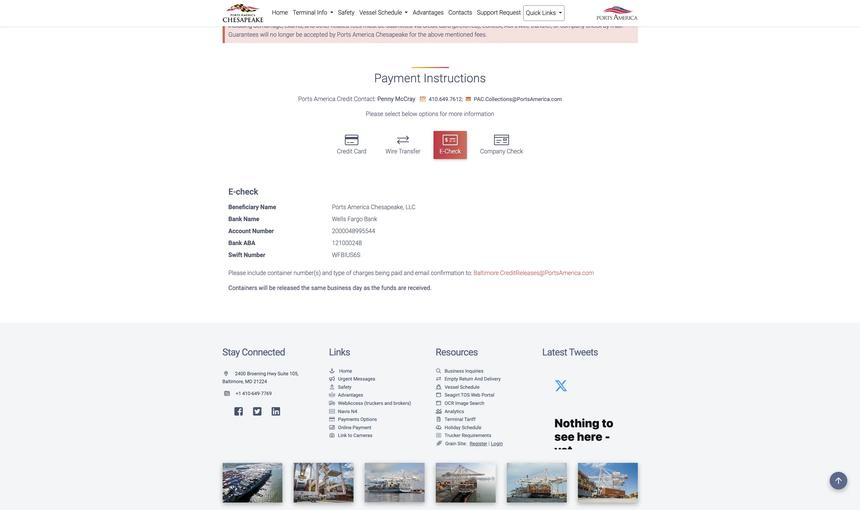 Task type: describe. For each thing, give the bounding box(es) containing it.
seagirt inside 'effective september 16th 2019, all payments for containers processed through seagirt marine terminal, including demurrage, exams, and other related fees must be submitted via credit card (preferred), echeck, ach/wire transfer, or company check by mail. guarantees will no longer be accepted by ports america chesapeake for the above mentioned fees.'
[[568, 13, 587, 20]]

to:
[[466, 269, 472, 277]]

wire transfer link
[[380, 131, 427, 159]]

credit card image
[[329, 417, 335, 422]]

wire
[[386, 148, 397, 155]]

processed
[[517, 13, 545, 20]]

md
[[245, 379, 252, 384]]

ports for ports america chesapeake, llc
[[332, 204, 346, 211]]

0 vertical spatial for
[[480, 13, 487, 20]]

above
[[428, 31, 444, 38]]

0 horizontal spatial vessel schedule
[[359, 9, 404, 16]]

1 credit from the top
[[337, 95, 353, 102]]

1 vertical spatial payment
[[353, 425, 372, 430]]

terminal tariff
[[445, 417, 476, 422]]

contact:
[[354, 95, 376, 102]]

hand receiving image
[[329, 393, 335, 398]]

truck container image
[[329, 401, 335, 406]]

exchange image
[[436, 377, 442, 382]]

1 horizontal spatial by
[[603, 22, 609, 29]]

swift number
[[229, 251, 265, 259]]

transfer
[[399, 148, 421, 155]]

home link for urgent messages link
[[329, 368, 352, 374]]

navis n4 link
[[329, 409, 357, 414]]

schedule for holiday schedule link
[[462, 425, 482, 430]]

and inside 'effective september 16th 2019, all payments for containers processed through seagirt marine terminal, including demurrage, exams, and other related fees must be submitted via credit card (preferred), echeck, ach/wire transfer, or company check by mail. guarantees will no longer be accepted by ports america chesapeake for the above mentioned fees.'
[[305, 22, 315, 29]]

1 horizontal spatial vessel schedule link
[[436, 384, 480, 390]]

container storage image
[[329, 409, 335, 414]]

seagirt tos web portal link
[[436, 392, 495, 398]]

0 horizontal spatial the
[[301, 284, 310, 292]]

requirements
[[462, 433, 492, 438]]

2400
[[235, 371, 246, 376]]

chesapeake
[[376, 31, 408, 38]]

link to cameras link
[[329, 433, 373, 438]]

business inquiries
[[445, 368, 484, 374]]

1 horizontal spatial the
[[372, 284, 380, 292]]

company check
[[480, 148, 523, 155]]

21224
[[254, 379, 267, 384]]

navis
[[338, 409, 350, 414]]

(truckers
[[364, 400, 383, 406]]

please select below options for more information
[[366, 110, 494, 117]]

other
[[316, 22, 330, 29]]

urgent messages link
[[329, 376, 375, 382]]

check for e-check
[[445, 148, 461, 155]]

containers
[[229, 284, 257, 292]]

camera image
[[329, 434, 335, 438]]

0 vertical spatial payment
[[374, 71, 421, 85]]

file invoice image
[[436, 417, 442, 422]]

register link
[[468, 441, 487, 447]]

payments options link
[[329, 417, 377, 422]]

options
[[419, 110, 439, 117]]

e-check link
[[434, 131, 467, 159]]

1 safety from the top
[[338, 9, 355, 16]]

2 vertical spatial be
[[269, 284, 276, 292]]

effective september 16th 2019, all payments for containers processed through seagirt marine terminal, including demurrage, exams, and other related fees must be submitted via credit card (preferred), echeck, ach/wire transfer, or company check by mail. guarantees will no longer be accepted by ports america chesapeake for the above mentioned fees.
[[229, 13, 632, 38]]

marine inside 'effective september 16th 2019, all payments for containers processed through seagirt marine terminal, including demurrage, exams, and other related fees must be submitted via credit card (preferred), echeck, ach/wire transfer, or company check by mail. guarantees will no longer be accepted by ports america chesapeake for the above mentioned fees.'
[[588, 13, 606, 20]]

suite
[[278, 371, 288, 376]]

baltimore.creditreleases@portsamerica.com link
[[474, 269, 594, 277]]

inquiries
[[465, 368, 484, 374]]

quick links link
[[524, 5, 565, 21]]

2019
[[346, 13, 360, 20]]

support
[[477, 9, 498, 16]]

and left type
[[322, 269, 332, 277]]

submitted
[[386, 22, 413, 29]]

funds
[[382, 284, 397, 292]]

tab list containing credit card
[[223, 128, 638, 163]]

0 horizontal spatial advantages
[[338, 392, 363, 398]]

1 horizontal spatial advantages
[[413, 9, 444, 16]]

tweets
[[569, 347, 598, 358]]

15,
[[336, 13, 345, 20]]

go to top image
[[830, 472, 848, 490]]

options
[[361, 417, 377, 422]]

brokers)
[[394, 400, 411, 406]]

1 vertical spatial will
[[259, 284, 268, 292]]

seagirt marine terminal update august 15, 2019
[[229, 13, 360, 20]]

facebook square image
[[234, 407, 243, 417]]

demurrage,
[[254, 22, 283, 29]]

swift
[[229, 251, 242, 259]]

ports america chesapeake, llc
[[332, 204, 416, 211]]

confirmation
[[431, 269, 464, 277]]

2400 broening hwy suite 105, baltimore, md 21224
[[223, 371, 299, 384]]

online payment
[[338, 425, 372, 430]]

check for company check
[[507, 148, 523, 155]]

via
[[414, 22, 422, 29]]

bank for bank aba
[[229, 239, 242, 247]]

payments options
[[338, 417, 377, 422]]

pac.collections@portsamerica.com
[[474, 96, 562, 102]]

chesapeake,
[[371, 204, 404, 211]]

browser image for ocr
[[436, 401, 442, 406]]

1 vertical spatial by
[[330, 31, 336, 38]]

delivery
[[484, 376, 501, 382]]

1 horizontal spatial for
[[440, 110, 447, 117]]

phone office image
[[224, 391, 236, 396]]

2 horizontal spatial be
[[378, 22, 385, 29]]

business
[[328, 284, 351, 292]]

credit inside 'link'
[[337, 148, 353, 155]]

return
[[459, 376, 473, 382]]

fees.
[[475, 31, 487, 38]]

0 vertical spatial home
[[272, 9, 288, 16]]

select
[[385, 110, 400, 117]]

fees
[[351, 22, 362, 29]]

121000248
[[332, 239, 362, 247]]

1 horizontal spatial home
[[339, 368, 352, 374]]

ocr image search
[[445, 400, 485, 406]]

payments
[[452, 13, 478, 20]]

more
[[449, 110, 463, 117]]

1 horizontal spatial be
[[296, 31, 302, 38]]

cameras
[[354, 433, 373, 438]]

terminal info link
[[290, 5, 336, 20]]

containers
[[488, 13, 516, 20]]

portal
[[482, 392, 495, 398]]

business
[[445, 368, 464, 374]]

list alt image
[[436, 434, 442, 438]]

terminal,
[[608, 13, 632, 20]]

connected
[[242, 347, 285, 358]]

search image
[[436, 369, 442, 374]]

will inside 'effective september 16th 2019, all payments for containers processed through seagirt marine terminal, including demurrage, exams, and other related fees must be submitted via credit card (preferred), echeck, ach/wire transfer, or company check by mail. guarantees will no longer be accepted by ports america chesapeake for the above mentioned fees.'
[[260, 31, 269, 38]]

fargo
[[348, 216, 363, 223]]

trucker
[[445, 433, 461, 438]]

terminal for terminal tariff
[[445, 417, 463, 422]]

e- for check
[[440, 148, 445, 155]]

webaccess (truckers and brokers) link
[[329, 400, 411, 406]]

anchor image
[[329, 369, 335, 374]]

2 safety from the top
[[338, 384, 352, 390]]

link to cameras
[[338, 433, 373, 438]]

ocr image search link
[[436, 400, 485, 406]]

bells image
[[436, 425, 442, 430]]

urgent messages
[[338, 376, 375, 382]]



Task type: locate. For each thing, give the bounding box(es) containing it.
0 vertical spatial number
[[252, 228, 274, 235]]

card
[[354, 148, 367, 155]]

seagirt tos web portal
[[445, 392, 495, 398]]

contacts link
[[446, 5, 475, 20]]

of
[[346, 269, 352, 277]]

e-check
[[229, 187, 258, 196]]

and right paid
[[404, 269, 414, 277]]

grain
[[445, 441, 457, 447]]

stay connected
[[223, 347, 285, 358]]

0 horizontal spatial by
[[330, 31, 336, 38]]

linkedin image
[[272, 407, 280, 417]]

e-check
[[440, 148, 461, 155]]

1 vertical spatial home link
[[329, 368, 352, 374]]

seagirt up including at the left of the page
[[229, 13, 248, 20]]

include
[[247, 269, 266, 277]]

credit
[[337, 95, 353, 102], [337, 148, 353, 155]]

1 vertical spatial number
[[244, 251, 265, 259]]

vessel schedule link down empty
[[436, 384, 480, 390]]

1 horizontal spatial seagirt
[[445, 392, 460, 398]]

name
[[260, 204, 276, 211], [244, 216, 259, 223]]

0 vertical spatial browser image
[[436, 393, 442, 398]]

0 horizontal spatial for
[[409, 31, 417, 38]]

image
[[455, 400, 469, 406]]

1 vertical spatial advantages
[[338, 392, 363, 398]]

safety link for advantages link to the bottom
[[329, 384, 352, 390]]

marine left terminal,
[[588, 13, 606, 20]]

schedule up submitted
[[378, 9, 402, 16]]

1 vertical spatial ports
[[298, 95, 312, 102]]

0 horizontal spatial e-
[[229, 187, 236, 196]]

online
[[338, 425, 352, 430]]

guarantees
[[229, 31, 259, 38]]

stay
[[223, 347, 240, 358]]

please down contact: at the left of page
[[366, 110, 383, 117]]

0 vertical spatial links
[[542, 9, 556, 16]]

0 vertical spatial vessel schedule
[[359, 9, 404, 16]]

2 vertical spatial schedule
[[462, 425, 482, 430]]

410.649.7612; link
[[417, 96, 464, 102]]

home up urgent on the bottom of the page
[[339, 368, 352, 374]]

2 vertical spatial ports
[[332, 204, 346, 211]]

2 vertical spatial for
[[440, 110, 447, 117]]

schedule down tariff
[[462, 425, 482, 430]]

credit left card
[[337, 148, 353, 155]]

empty
[[445, 376, 458, 382]]

2 credit from the top
[[337, 148, 353, 155]]

please for please select below options for more information
[[366, 110, 383, 117]]

type
[[334, 269, 345, 277]]

twitter square image
[[253, 407, 262, 417]]

vessel schedule up seagirt tos web portal link on the bottom right of the page
[[445, 384, 480, 390]]

0 vertical spatial be
[[378, 22, 385, 29]]

0 horizontal spatial payment
[[353, 425, 372, 430]]

quick
[[526, 9, 541, 16]]

0 horizontal spatial home
[[272, 9, 288, 16]]

america for credit
[[314, 95, 336, 102]]

released
[[277, 284, 300, 292]]

1 vertical spatial e-
[[229, 187, 236, 196]]

bullhorn image
[[329, 377, 335, 382]]

1 browser image from the top
[[436, 393, 442, 398]]

holiday schedule
[[445, 425, 482, 430]]

please for please include container number(s) and type of charges being paid and email confirmation to: baltimore.creditreleases@portsamerica.com
[[229, 269, 246, 277]]

wells
[[332, 216, 346, 223]]

home up the demurrage,
[[272, 9, 288, 16]]

0 vertical spatial safety link
[[336, 5, 357, 20]]

webaccess
[[338, 400, 363, 406]]

bank up swift
[[229, 239, 242, 247]]

account
[[229, 228, 251, 235]]

links up or
[[542, 9, 556, 16]]

2 marine from the left
[[588, 13, 606, 20]]

0 vertical spatial e-
[[440, 148, 445, 155]]

0 vertical spatial america
[[353, 31, 374, 38]]

1 vertical spatial advantages link
[[329, 392, 363, 398]]

by
[[603, 22, 609, 29], [330, 31, 336, 38]]

105,
[[290, 371, 299, 376]]

1 horizontal spatial links
[[542, 9, 556, 16]]

advantages up webaccess
[[338, 392, 363, 398]]

2 vertical spatial america
[[348, 204, 370, 211]]

home link for terminal info 'link'
[[270, 5, 290, 20]]

1 vertical spatial browser image
[[436, 401, 442, 406]]

name for bank name
[[244, 216, 259, 223]]

terminal for terminal info
[[293, 9, 316, 16]]

terminal
[[293, 9, 316, 16], [270, 13, 293, 20], [445, 417, 463, 422]]

1 vertical spatial safety link
[[329, 384, 352, 390]]

home link up urgent on the bottom of the page
[[329, 368, 352, 374]]

vessel
[[359, 9, 377, 16], [445, 384, 459, 390]]

and down update
[[305, 22, 315, 29]]

login link
[[491, 441, 503, 447]]

information
[[464, 110, 494, 117]]

name up the account number
[[244, 216, 259, 223]]

please up containers
[[229, 269, 246, 277]]

safety link down urgent on the bottom of the page
[[329, 384, 352, 390]]

1 check from the left
[[445, 148, 461, 155]]

browser image down ship 'image'
[[436, 393, 442, 398]]

payment up the cameras
[[353, 425, 372, 430]]

the inside 'effective september 16th 2019, all payments for containers processed through seagirt marine terminal, including demurrage, exams, and other related fees must be submitted via credit card (preferred), echeck, ach/wire transfer, or company check by mail. guarantees will no longer be accepted by ports america chesapeake for the above mentioned fees.'
[[418, 31, 427, 38]]

or
[[554, 22, 559, 29]]

america for chesapeake,
[[348, 204, 370, 211]]

browser image inside the ocr image search link
[[436, 401, 442, 406]]

home link up the demurrage,
[[270, 5, 290, 20]]

for up echeck,
[[480, 13, 487, 20]]

for left more
[[440, 110, 447, 117]]

by down related in the left of the page
[[330, 31, 336, 38]]

e- right transfer at the left
[[440, 148, 445, 155]]

0 horizontal spatial be
[[269, 284, 276, 292]]

user hard hat image
[[329, 385, 335, 390]]

0 vertical spatial vessel
[[359, 9, 377, 16]]

exams,
[[285, 22, 303, 29]]

llc
[[406, 204, 416, 211]]

1 vertical spatial vessel schedule link
[[436, 384, 480, 390]]

0 vertical spatial vessel schedule link
[[357, 5, 411, 20]]

for down the via
[[409, 31, 417, 38]]

0 vertical spatial ports
[[337, 31, 351, 38]]

seagirt for seagirt marine terminal update august 15, 2019
[[229, 13, 248, 20]]

by left mail.
[[603, 22, 609, 29]]

0 vertical spatial by
[[603, 22, 609, 29]]

0 vertical spatial please
[[366, 110, 383, 117]]

schedule for the rightmost vessel schedule link
[[460, 384, 480, 390]]

bank name
[[229, 216, 259, 223]]

beneficiary name
[[229, 204, 276, 211]]

bank for bank name
[[229, 216, 242, 223]]

0 vertical spatial advantages
[[413, 9, 444, 16]]

0 horizontal spatial home link
[[270, 5, 290, 20]]

1 vertical spatial safety
[[338, 384, 352, 390]]

beneficiary
[[229, 204, 259, 211]]

credit left contact: at the left of page
[[337, 95, 353, 102]]

safety up related in the left of the page
[[338, 9, 355, 16]]

credit card front image
[[329, 425, 335, 430]]

and
[[305, 22, 315, 29], [322, 269, 332, 277], [404, 269, 414, 277], [385, 400, 393, 406]]

browser image up analytics image
[[436, 401, 442, 406]]

company
[[480, 148, 506, 155]]

number for account number
[[252, 228, 274, 235]]

ports america credit contact: penny mccray
[[298, 95, 416, 102]]

1 horizontal spatial name
[[260, 204, 276, 211]]

instructions
[[424, 71, 486, 85]]

browser image
[[436, 393, 442, 398], [436, 401, 442, 406]]

0 vertical spatial credit
[[337, 95, 353, 102]]

1 marine from the left
[[249, 13, 268, 20]]

e- for check
[[229, 187, 236, 196]]

1 vertical spatial america
[[314, 95, 336, 102]]

schedule
[[378, 9, 402, 16], [460, 384, 480, 390], [462, 425, 482, 430]]

1 horizontal spatial e-
[[440, 148, 445, 155]]

be right 'must'
[[378, 22, 385, 29]]

will down include
[[259, 284, 268, 292]]

check up the beneficiary
[[236, 187, 258, 196]]

vessel down empty
[[445, 384, 459, 390]]

please include container number(s) and type of charges being paid and email confirmation to: baltimore.creditreleases@portsamerica.com
[[229, 269, 594, 277]]

received.
[[408, 284, 432, 292]]

register
[[470, 441, 487, 447]]

wheat image
[[436, 441, 443, 446]]

mccray
[[395, 95, 416, 102]]

1 vertical spatial links
[[329, 347, 350, 358]]

safety link up related in the left of the page
[[336, 5, 357, 20]]

america inside 'effective september 16th 2019, all payments for containers processed through seagirt marine terminal, including demurrage, exams, and other related fees must be submitted via credit card (preferred), echeck, ach/wire transfer, or company check by mail. guarantees will no longer be accepted by ports america chesapeake for the above mentioned fees.'
[[353, 31, 374, 38]]

0 horizontal spatial links
[[329, 347, 350, 358]]

2 horizontal spatial for
[[480, 13, 487, 20]]

will left no
[[260, 31, 269, 38]]

analytics image
[[436, 409, 442, 414]]

ocr
[[445, 400, 454, 406]]

ports inside 'effective september 16th 2019, all payments for containers processed through seagirt marine terminal, including demurrage, exams, and other related fees must be submitted via credit card (preferred), echeck, ach/wire transfer, or company check by mail. guarantees will no longer be accepted by ports america chesapeake for the above mentioned fees.'
[[337, 31, 351, 38]]

0 vertical spatial check
[[586, 22, 602, 29]]

vessel schedule link up 'must'
[[357, 5, 411, 20]]

(preferred),
[[452, 22, 481, 29]]

wfbius6s
[[332, 251, 361, 259]]

1 horizontal spatial check
[[507, 148, 523, 155]]

phone office image
[[420, 96, 426, 102]]

tab list
[[223, 128, 638, 163]]

number down aba
[[244, 251, 265, 259]]

e- up the beneficiary
[[229, 187, 236, 196]]

0 horizontal spatial vessel schedule link
[[357, 5, 411, 20]]

0 vertical spatial safety
[[338, 9, 355, 16]]

advantages link up webaccess
[[329, 392, 363, 398]]

the
[[418, 31, 427, 38], [301, 284, 310, 292], [372, 284, 380, 292]]

0 horizontal spatial check
[[445, 148, 461, 155]]

the left same
[[301, 284, 310, 292]]

0 horizontal spatial advantages link
[[329, 392, 363, 398]]

number for swift number
[[244, 251, 265, 259]]

1 horizontal spatial home link
[[329, 368, 352, 374]]

payments
[[338, 417, 359, 422]]

online payment link
[[329, 425, 372, 430]]

the right as
[[372, 284, 380, 292]]

check right company on the right top of page
[[586, 22, 602, 29]]

2019,
[[429, 13, 443, 20]]

resources
[[436, 347, 478, 358]]

hwy
[[267, 371, 277, 376]]

1 vertical spatial name
[[244, 216, 259, 223]]

payment up mccray
[[374, 71, 421, 85]]

card
[[439, 22, 451, 29]]

transfer,
[[531, 22, 552, 29]]

0 vertical spatial advantages link
[[411, 5, 446, 20]]

2 browser image from the top
[[436, 401, 442, 406]]

and left brokers)
[[385, 400, 393, 406]]

vessel schedule up 'must'
[[359, 9, 404, 16]]

terminal inside 'link'
[[293, 9, 316, 16]]

bank up account
[[229, 216, 242, 223]]

seagirt for seagirt tos web portal
[[445, 392, 460, 398]]

be
[[378, 22, 385, 29], [296, 31, 302, 38], [269, 284, 276, 292]]

september
[[385, 13, 414, 20]]

longer
[[278, 31, 295, 38]]

to
[[348, 433, 352, 438]]

ship image
[[436, 385, 442, 390]]

safety down urgent on the bottom of the page
[[338, 384, 352, 390]]

1 vertical spatial check
[[236, 187, 258, 196]]

number
[[252, 228, 274, 235], [244, 251, 265, 259]]

bank down "ports america chesapeake, llc"
[[364, 216, 377, 223]]

2 horizontal spatial the
[[418, 31, 427, 38]]

name for beneficiary name
[[260, 204, 276, 211]]

browser image inside seagirt tos web portal link
[[436, 393, 442, 398]]

advantages
[[413, 9, 444, 16], [338, 392, 363, 398]]

latest tweets
[[543, 347, 598, 358]]

will
[[260, 31, 269, 38], [259, 284, 268, 292]]

2000048995544
[[332, 228, 375, 235]]

advantages link up the 'credit'
[[411, 5, 446, 20]]

day
[[353, 284, 362, 292]]

links up anchor image
[[329, 347, 350, 358]]

marine up the demurrage,
[[249, 13, 268, 20]]

0 horizontal spatial name
[[244, 216, 259, 223]]

company
[[561, 22, 585, 29]]

seagirt up company on the right top of page
[[568, 13, 587, 20]]

and
[[475, 376, 483, 382]]

request
[[500, 9, 521, 16]]

ports for ports america credit contact: penny mccray
[[298, 95, 312, 102]]

0 vertical spatial schedule
[[378, 9, 402, 16]]

check inside 'effective september 16th 2019, all payments for containers processed through seagirt marine terminal, including demurrage, exams, and other related fees must be submitted via credit card (preferred), echeck, ach/wire transfer, or company check by mail. guarantees will no longer be accepted by ports america chesapeake for the above mentioned fees.'
[[586, 22, 602, 29]]

schedule up "seagirt tos web portal"
[[460, 384, 480, 390]]

1 vertical spatial vessel
[[445, 384, 459, 390]]

16th
[[416, 13, 427, 20]]

1 horizontal spatial check
[[586, 22, 602, 29]]

1 horizontal spatial advantages link
[[411, 5, 446, 20]]

number up aba
[[252, 228, 274, 235]]

home
[[272, 9, 288, 16], [339, 368, 352, 374]]

0 horizontal spatial seagirt
[[229, 13, 248, 20]]

map marker alt image
[[224, 371, 234, 376]]

1 vertical spatial credit
[[337, 148, 353, 155]]

vessel up 'must'
[[359, 9, 377, 16]]

1 vertical spatial please
[[229, 269, 246, 277]]

latest
[[543, 347, 567, 358]]

410.649.7612;
[[429, 96, 463, 102]]

1 vertical spatial home
[[339, 368, 352, 374]]

2 check from the left
[[507, 148, 523, 155]]

the down the via
[[418, 31, 427, 38]]

1 horizontal spatial marine
[[588, 13, 606, 20]]

browser image for seagirt
[[436, 393, 442, 398]]

1 horizontal spatial please
[[366, 110, 383, 117]]

0 horizontal spatial please
[[229, 269, 246, 277]]

2 horizontal spatial seagirt
[[568, 13, 587, 20]]

through
[[546, 13, 567, 20]]

name right the beneficiary
[[260, 204, 276, 211]]

related
[[331, 22, 349, 29]]

1 horizontal spatial vessel schedule
[[445, 384, 480, 390]]

0 vertical spatial will
[[260, 31, 269, 38]]

account number
[[229, 228, 274, 235]]

be down exams,
[[296, 31, 302, 38]]

mail.
[[611, 22, 624, 29]]

0 vertical spatial home link
[[270, 5, 290, 20]]

advantages up the 'credit'
[[413, 9, 444, 16]]

0 vertical spatial name
[[260, 204, 276, 211]]

1 vertical spatial for
[[409, 31, 417, 38]]

be left the released
[[269, 284, 276, 292]]

0 horizontal spatial marine
[[249, 13, 268, 20]]

seagirt up ocr
[[445, 392, 460, 398]]

bank aba
[[229, 239, 255, 247]]

1 horizontal spatial payment
[[374, 71, 421, 85]]

ports
[[337, 31, 351, 38], [298, 95, 312, 102], [332, 204, 346, 211]]

1 vertical spatial be
[[296, 31, 302, 38]]

1 vertical spatial vessel schedule
[[445, 384, 480, 390]]

0 horizontal spatial check
[[236, 187, 258, 196]]

0 horizontal spatial vessel
[[359, 9, 377, 16]]

envelope image
[[466, 96, 471, 102]]

safety link for vessel schedule link to the left
[[336, 5, 357, 20]]

support request
[[477, 9, 521, 16]]

1 vertical spatial schedule
[[460, 384, 480, 390]]

mentioned
[[445, 31, 473, 38]]

1 horizontal spatial vessel
[[445, 384, 459, 390]]



Task type: vqa. For each thing, say whether or not it's contained in the screenshot.
THE "SHIP" icon in the bottom of the page
yes



